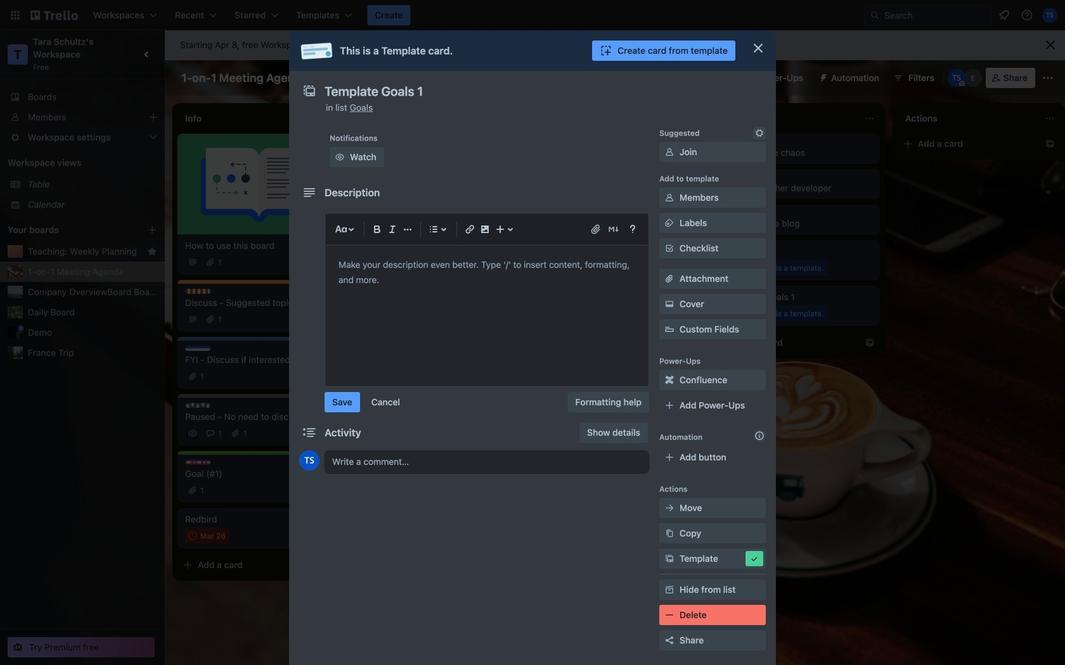 Task type: locate. For each thing, give the bounding box(es) containing it.
lists image
[[426, 222, 441, 237]]

color: orange, title: "discuss" element up bold ⌘b icon
[[365, 187, 391, 192]]

1 horizontal spatial create from template… image
[[865, 338, 875, 348]]

2 horizontal spatial create from template… image
[[1045, 139, 1055, 149]]

sm image
[[814, 68, 832, 86], [753, 127, 766, 140], [663, 146, 676, 159], [663, 192, 676, 204], [663, 217, 676, 230], [663, 298, 676, 311], [663, 584, 676, 597]]

create from template… image
[[1045, 139, 1055, 149], [685, 224, 695, 234], [865, 338, 875, 348]]

open help dialog image
[[625, 222, 641, 237]]

starred icon image
[[147, 247, 157, 257]]

color: pink, title: "goal" element
[[726, 139, 751, 144], [726, 210, 751, 215], [185, 460, 211, 466]]

1 vertical spatial tara schultz (taraschultz7) image
[[299, 451, 320, 471]]

None checkbox
[[185, 529, 230, 544]]

view markdown image
[[608, 223, 620, 236]]

1 vertical spatial create from template… image
[[685, 224, 695, 234]]

0 horizontal spatial create from template… image
[[685, 224, 695, 234]]

tara schultz (taraschultz7) image
[[1043, 8, 1058, 23]]

your boards with 6 items element
[[8, 223, 128, 238]]

2 vertical spatial color: pink, title: "goal" element
[[185, 460, 211, 466]]

0 vertical spatial color: orange, title: "discuss" element
[[365, 187, 391, 192]]

0 vertical spatial tara schultz (taraschultz7) image
[[948, 69, 966, 87]]

star or unstar board image
[[322, 73, 332, 83]]

None text field
[[318, 80, 737, 103]]

color: orange, title: "discuss" element up the color: blue, title: "fyi" element
[[185, 289, 211, 294]]

sm image
[[334, 151, 346, 164], [663, 374, 676, 387], [663, 502, 676, 515], [663, 528, 676, 540], [663, 553, 676, 566], [748, 553, 761, 566], [663, 610, 676, 622]]

attach and insert link image
[[590, 223, 603, 236]]

link ⌘k image
[[462, 222, 478, 237]]

color: orange, title: "discuss" element
[[365, 187, 391, 192], [185, 289, 211, 294]]

0 horizontal spatial color: orange, title: "discuss" element
[[185, 289, 211, 294]]

search image
[[870, 10, 880, 20]]

0 horizontal spatial tara schultz (taraschultz7) image
[[299, 451, 320, 471]]

image image
[[478, 222, 493, 237]]

tara schultz (taraschultz7) image
[[948, 69, 966, 87], [299, 451, 320, 471]]

more formatting image
[[400, 222, 415, 237]]

text styles image
[[334, 222, 349, 237]]



Task type: describe. For each thing, give the bounding box(es) containing it.
add board image
[[147, 225, 157, 235]]

1 horizontal spatial tara schultz (taraschultz7) image
[[948, 69, 966, 87]]

editor toolbar
[[331, 219, 643, 240]]

1 vertical spatial color: orange, title: "discuss" element
[[185, 289, 211, 294]]

color: blue, title: "fyi" element
[[185, 346, 211, 351]]

1 horizontal spatial color: orange, title: "discuss" element
[[365, 187, 391, 192]]

ethanhunt1 (ethanhunt117) image
[[965, 69, 982, 87]]

primary element
[[0, 0, 1066, 30]]

italic ⌘i image
[[385, 222, 400, 237]]

text formatting group
[[370, 222, 415, 237]]

Main content area, start typing to enter text. text field
[[339, 258, 636, 288]]

0 notifications image
[[997, 8, 1012, 23]]

color: black, title: "paused" element
[[185, 403, 211, 408]]

2 vertical spatial create from template… image
[[865, 338, 875, 348]]

bold ⌘b image
[[370, 222, 385, 237]]

0 vertical spatial color: pink, title: "goal" element
[[726, 139, 751, 144]]

color: red, title: "blocker" element
[[365, 139, 391, 144]]

open information menu image
[[1021, 9, 1034, 22]]

Write a comment text field
[[325, 451, 649, 474]]

Board name text field
[[175, 68, 314, 88]]

close dialog image
[[751, 41, 766, 56]]

Search field
[[865, 5, 992, 25]]

1 vertical spatial color: pink, title: "goal" element
[[726, 210, 751, 215]]

show menu image
[[1042, 72, 1055, 84]]

0 vertical spatial create from template… image
[[1045, 139, 1055, 149]]



Task type: vqa. For each thing, say whether or not it's contained in the screenshot.
Game
no



